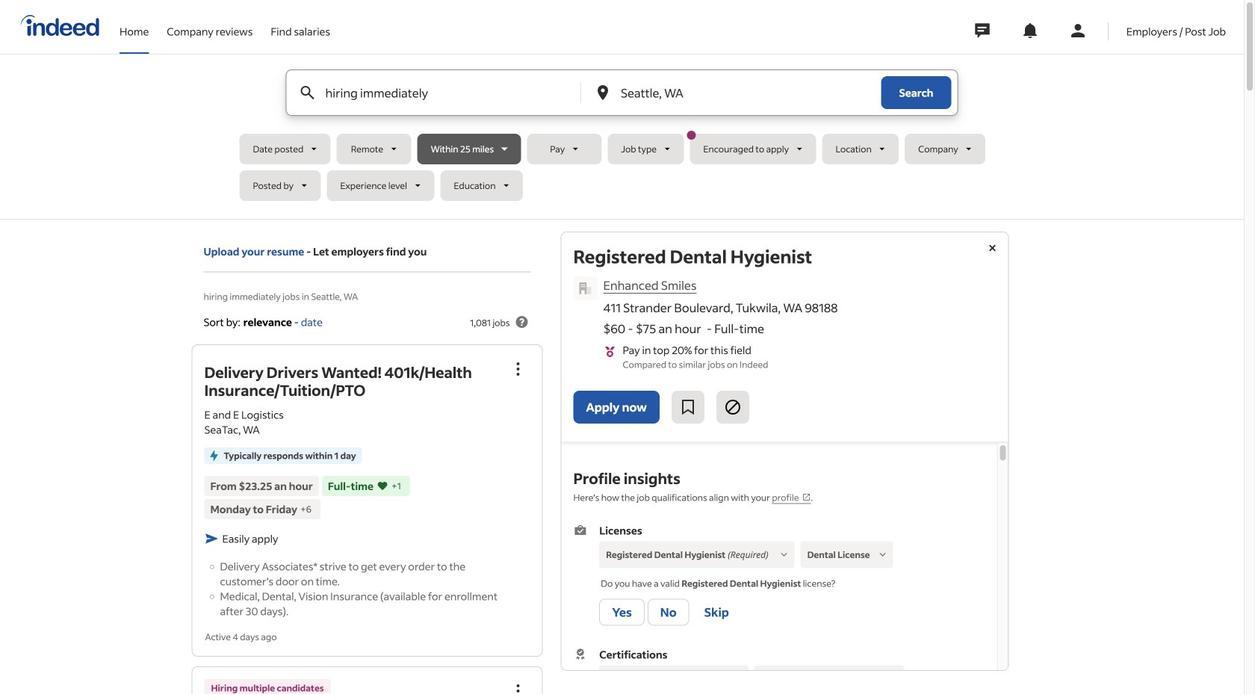 Task type: vqa. For each thing, say whether or not it's contained in the screenshot.
Save this job "image"
yes



Task type: locate. For each thing, give the bounding box(es) containing it.
None search field
[[240, 70, 1005, 207]]

save this job image
[[679, 398, 697, 416]]



